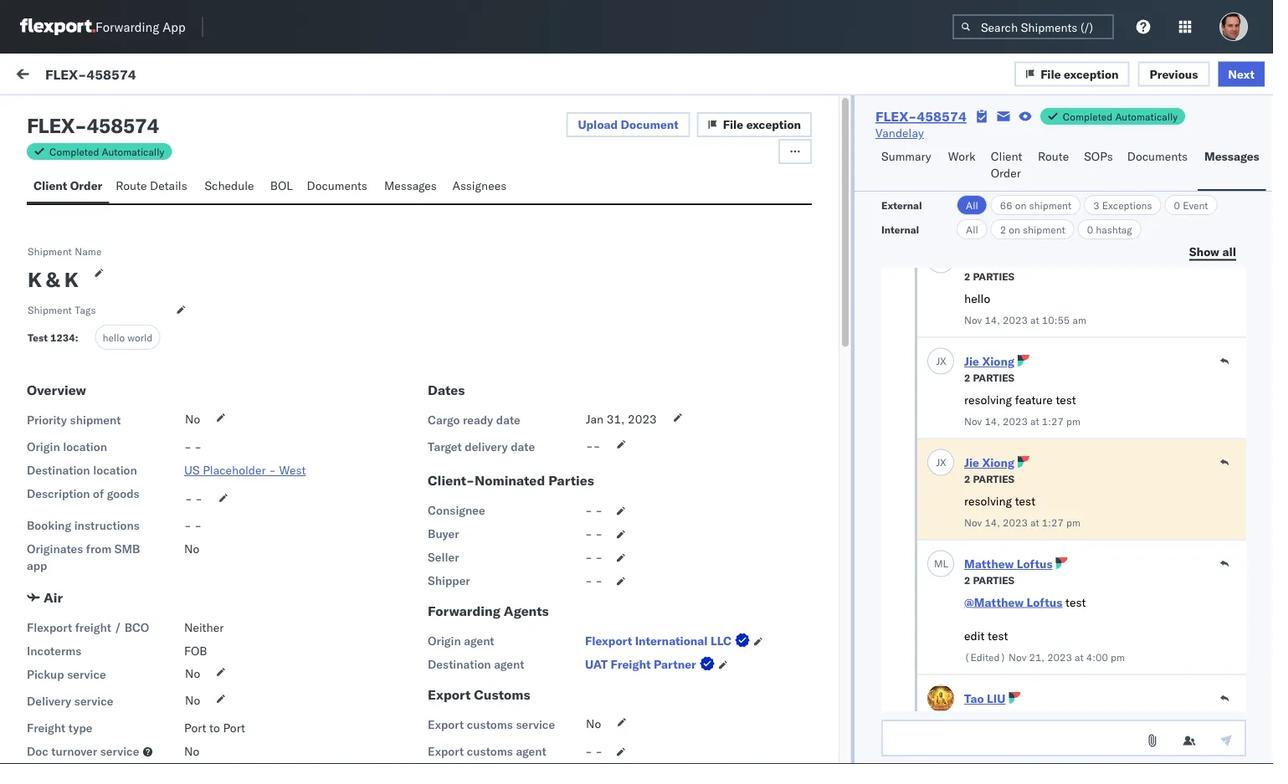 Task type: vqa. For each thing, say whether or not it's contained in the screenshot.


Task type: locate. For each thing, give the bounding box(es) containing it.
route button
[[1032, 141, 1078, 191]]

2 for 2nd 2 parties button from the bottom of the page
[[965, 575, 971, 587]]

5 parties from the top
[[973, 710, 1015, 722]]

internal for internal (0)
[[112, 106, 153, 121]]

jie up "resolving test nov 14, 2023 at 1:27 pm"
[[965, 456, 980, 471]]

flexport international llc
[[585, 634, 732, 648]]

forwarding left app
[[95, 19, 159, 35]]

tao
[[965, 692, 984, 707]]

external down my work
[[27, 106, 74, 121]]

14, inside "resolving test nov 14, 2023 at 1:27 pm"
[[985, 517, 1001, 530]]

doc
[[27, 744, 48, 759]]

external down 'summary' button
[[882, 199, 922, 211]]

destination down origin agent
[[428, 657, 491, 672]]

1 vertical spatial internal
[[882, 223, 920, 236]]

2 vertical spatial flex-
[[667, 195, 703, 209]]

placeholder
[[203, 463, 266, 478]]

flex-458574 up external (0)
[[45, 66, 136, 82]]

test right the @matthew loftus button
[[1066, 595, 1086, 610]]

completed down flex - 458574
[[49, 145, 99, 158]]

2 shipment from the top
[[28, 304, 72, 316]]

flexport for flexport international llc
[[585, 634, 632, 648]]

0 vertical spatial forwarding
[[95, 19, 159, 35]]

- - for shipper
[[585, 574, 603, 588]]

1 horizontal spatial work
[[948, 149, 976, 164]]

route for route
[[1038, 149, 1069, 164]]

0 horizontal spatial flex-
[[45, 66, 86, 82]]

None checkbox
[[27, 143, 44, 160]]

5 resize handle column header from the left
[[1243, 140, 1263, 241]]

1 horizontal spatial forwarding
[[428, 603, 501, 620]]

external inside button
[[27, 106, 74, 121]]

jie for feature
[[965, 355, 980, 369]]

1 vertical spatial freight
[[27, 721, 66, 736]]

edit
[[965, 629, 985, 643]]

date
[[496, 413, 521, 427], [511, 440, 535, 454]]

on down the 66 on the right top of page
[[1009, 223, 1021, 236]]

0 horizontal spatial exception
[[747, 117, 801, 132]]

1 horizontal spatial k
[[64, 267, 78, 292]]

1 vertical spatial all
[[966, 223, 979, 236]]

client order down flex
[[33, 178, 102, 193]]

0 horizontal spatial hello
[[103, 331, 125, 344]]

1 port from the left
[[184, 721, 206, 736]]

completed automatically down flex - 458574
[[49, 145, 164, 158]]

feature down details
[[171, 210, 208, 225]]

2 vertical spatial xiong
[[982, 456, 1015, 471]]

external
[[27, 106, 74, 121], [882, 199, 922, 211]]

hashtag
[[1096, 223, 1132, 236]]

1 2 parties button from the top
[[965, 269, 1015, 284]]

on for 2
[[1009, 223, 1021, 236]]

resolving for resolving feature test nov 14, 2023 at 1:27 pm
[[965, 393, 1012, 407]]

agent up customs
[[494, 657, 524, 672]]

resolving feature
[[120, 210, 208, 225]]

goods
[[107, 486, 140, 501]]

forwarding up origin agent
[[428, 603, 501, 620]]

loftus for @matthew
[[1027, 595, 1063, 610]]

completed
[[1063, 110, 1113, 123], [49, 145, 99, 158]]

3 2 parties button from the top
[[965, 472, 1015, 486]]

0 horizontal spatial route
[[116, 178, 147, 193]]

route down message
[[116, 178, 147, 193]]

file exception
[[1041, 66, 1119, 81], [723, 117, 801, 132]]

0 vertical spatial jie xiong
[[151, 181, 198, 196]]

2 jie xiong button from the top
[[965, 456, 1015, 471]]

cargo
[[428, 413, 460, 427]]

0 horizontal spatial external
[[27, 106, 74, 121]]

2 parties button down tao liu button
[[965, 708, 1015, 723]]

resize handle column header
[[60, 140, 80, 241], [640, 140, 660, 241], [872, 140, 892, 241], [1104, 140, 1124, 241], [1243, 140, 1263, 241]]

resize handle column header for related work item/shipment
[[872, 140, 892, 241]]

0 vertical spatial loftus
[[1017, 557, 1053, 572]]

0 horizontal spatial feature
[[171, 210, 208, 225]]

k left &
[[28, 267, 42, 292]]

internal (0) button
[[106, 99, 188, 131]]

hello inside hello nov 14, 2023 at 10:55 am
[[965, 291, 991, 306]]

0 vertical spatial feature
[[171, 210, 208, 225]]

work for related
[[706, 145, 728, 158]]

matthew loftus button
[[965, 557, 1053, 572]]

origin location
[[27, 440, 107, 454]]

0 vertical spatial resolving
[[120, 210, 168, 225]]

flexport inside "link"
[[585, 634, 632, 648]]

1 export from the top
[[428, 687, 471, 703]]

2 customs from the top
[[467, 744, 513, 759]]

1 horizontal spatial file
[[1041, 66, 1061, 81]]

21,
[[1029, 652, 1045, 664]]

upload
[[578, 117, 618, 132]]

service down customs
[[516, 718, 555, 732]]

flexport for flexport
[[207, 183, 245, 195]]

freight
[[611, 657, 651, 672], [27, 721, 66, 736]]

pm inside resolving feature test nov 14, 2023 at 1:27 pm
[[1067, 416, 1081, 428]]

0 vertical spatial all
[[966, 199, 979, 211]]

actions
[[1133, 145, 1167, 158]]

export down "destination agent"
[[428, 687, 471, 703]]

file exception down search shipments (/) text box
[[1041, 66, 1119, 81]]

details
[[150, 178, 187, 193]]

1:27 inside resolving feature test nov 14, 2023 at 1:27 pm
[[1042, 416, 1064, 428]]

messages button left assignees
[[378, 171, 446, 203]]

order down flex - 458574
[[70, 178, 102, 193]]

2 for 2 parties button related to feature
[[965, 372, 971, 385]]

feature for resolving feature
[[171, 210, 208, 225]]

1 vertical spatial flex-458574
[[876, 108, 967, 125]]

2 horizontal spatial flexport
[[585, 634, 632, 648]]

1 horizontal spatial port
[[223, 721, 245, 736]]

0 for 0 hashtag
[[1087, 223, 1094, 236]]

4 resize handle column header from the left
[[1104, 140, 1124, 241]]

us
[[184, 463, 200, 478]]

booking
[[27, 518, 71, 533]]

1 vertical spatial exception
[[747, 117, 801, 132]]

external for external
[[882, 199, 922, 211]]

1 vertical spatial work
[[706, 145, 728, 158]]

2 parties button up hello nov 14, 2023 at 10:55 am
[[965, 269, 1015, 284]]

nominated
[[475, 472, 545, 489]]

2 (0) from the left
[[156, 106, 178, 121]]

client down vandelay link
[[900, 145, 928, 158]]

all
[[966, 199, 979, 211], [966, 223, 979, 236]]

0 vertical spatial shipment
[[1029, 199, 1072, 211]]

0 horizontal spatial client order
[[33, 178, 102, 193]]

work
[[48, 64, 91, 87], [706, 145, 728, 158]]

hello for hello world
[[103, 331, 125, 344]]

1 vertical spatial pm
[[1067, 517, 1081, 530]]

booking instructions
[[27, 518, 140, 533]]

1 vertical spatial date
[[511, 440, 535, 454]]

0 vertical spatial 0
[[1174, 199, 1181, 211]]

0 vertical spatial messages
[[1205, 149, 1260, 164]]

0 vertical spatial route
[[1038, 149, 1069, 164]]

2 parties up resolving feature test nov 14, 2023 at 1:27 pm
[[965, 372, 1015, 385]]

0 horizontal spatial port
[[184, 721, 206, 736]]

flex- right my
[[45, 66, 86, 82]]

1 horizontal spatial (0)
[[156, 106, 178, 121]]

destination for destination location
[[27, 463, 90, 478]]

Search Shipments (/) text field
[[953, 14, 1114, 39]]

exception up item/shipment
[[747, 117, 801, 132]]

5 2 parties from the top
[[965, 710, 1015, 722]]

external for external (0)
[[27, 106, 74, 121]]

0 vertical spatial location
[[63, 440, 107, 454]]

jie xiong for feature
[[965, 355, 1015, 369]]

feature inside resolving feature test nov 14, 2023 at 1:27 pm
[[1015, 393, 1053, 407]]

0 vertical spatial work
[[48, 64, 91, 87]]

customs up export customs agent
[[467, 718, 513, 732]]

customs down export customs service
[[467, 744, 513, 759]]

no down port to port
[[184, 744, 199, 759]]

no for priority shipment
[[185, 412, 200, 427]]

2 parties for nov
[[965, 271, 1015, 283]]

cargo ready date
[[428, 413, 521, 427]]

route left sops
[[1038, 149, 1069, 164]]

2 parties up hello nov 14, 2023 at 10:55 am
[[965, 271, 1015, 283]]

0 vertical spatial file
[[1041, 66, 1061, 81]]

0 vertical spatial file exception
[[1041, 66, 1119, 81]]

k right &
[[64, 267, 78, 292]]

parties
[[549, 472, 594, 489]]

assignees button
[[446, 171, 516, 203]]

shipment for 66 on shipment
[[1029, 199, 1072, 211]]

parties down liu
[[973, 710, 1015, 722]]

location up destination location
[[63, 440, 107, 454]]

flexport up incoterms
[[27, 620, 72, 635]]

resolving feature test nov 14, 2023 at 1:27 pm
[[965, 393, 1081, 428]]

export down export customs service
[[428, 744, 464, 759]]

1 horizontal spatial hello
[[965, 291, 991, 306]]

related work item/shipment
[[668, 145, 799, 158]]

completed up sops
[[1063, 110, 1113, 123]]

0 vertical spatial export
[[428, 687, 471, 703]]

assignees
[[453, 178, 507, 193]]

1 vertical spatial jie xiong button
[[965, 456, 1015, 471]]

priority shipment
[[27, 413, 121, 427]]

1 horizontal spatial order
[[991, 166, 1021, 180]]

3 parties from the top
[[973, 473, 1015, 486]]

2 vertical spatial resolving
[[965, 494, 1012, 509]]

0 vertical spatial j x
[[126, 183, 135, 194]]

1 horizontal spatial automatically
[[1116, 110, 1178, 123]]

internal for internal
[[882, 223, 920, 236]]

date up client-nominated parties
[[511, 440, 535, 454]]

2 all from the top
[[966, 223, 979, 236]]

xiong for test
[[982, 456, 1015, 471]]

None text field
[[882, 720, 1247, 757]]

2 2 parties from the top
[[965, 372, 1015, 385]]

pm
[[1067, 416, 1081, 428], [1067, 517, 1081, 530], [1111, 652, 1125, 664]]

freight
[[75, 620, 111, 635]]

2 for 2 parties button corresponding to nov
[[965, 271, 971, 283]]

no down fob
[[185, 666, 200, 681]]

parties up "resolving test nov 14, 2023 at 1:27 pm"
[[973, 473, 1015, 486]]

service up type
[[74, 694, 113, 709]]

1 2 parties from the top
[[965, 271, 1015, 283]]

messages right pm
[[384, 178, 437, 193]]

location
[[63, 440, 107, 454], [93, 463, 137, 478]]

import work
[[124, 69, 190, 83]]

0 vertical spatial flex-458574
[[45, 66, 136, 82]]

port left to on the left
[[184, 721, 206, 736]]

5 2 parties button from the top
[[965, 708, 1015, 723]]

all button left 2 on shipment
[[957, 219, 988, 239]]

1 vertical spatial file exception
[[723, 117, 801, 132]]

completed automatically up sops
[[1063, 110, 1178, 123]]

0 vertical spatial freight
[[611, 657, 651, 672]]

0
[[1174, 199, 1181, 211], [1087, 223, 1094, 236]]

customs for service
[[467, 718, 513, 732]]

nov inside hello nov 14, 2023 at 10:55 am
[[965, 314, 982, 327]]

documents up exceptions
[[1128, 149, 1188, 164]]

2 vertical spatial export
[[428, 744, 464, 759]]

tao liu button
[[965, 692, 1006, 707]]

- - for buyer
[[585, 527, 603, 541]]

import
[[124, 69, 159, 83]]

2 resize handle column header from the left
[[640, 140, 660, 241]]

file down search shipments (/) text box
[[1041, 66, 1061, 81]]

no for delivery service
[[185, 693, 200, 708]]

2 export from the top
[[428, 718, 464, 732]]

shipment for shipment tags
[[28, 304, 72, 316]]

0 horizontal spatial flexport
[[27, 620, 72, 635]]

all left 2 on shipment
[[966, 223, 979, 236]]

freight right uat
[[611, 657, 651, 672]]

on for 66
[[1015, 199, 1027, 211]]

jie up 'resolving feature'
[[151, 181, 165, 196]]

shipment up test 1234 :
[[28, 304, 72, 316]]

1 vertical spatial xiong
[[982, 355, 1015, 369]]

forwarding app
[[95, 19, 186, 35]]

pm inside "resolving test nov 14, 2023 at 1:27 pm"
[[1067, 517, 1081, 530]]

1 (0) from the left
[[77, 106, 99, 121]]

pickup
[[27, 667, 64, 682]]

(0) down import work 'button'
[[156, 106, 178, 121]]

2 parties from the top
[[973, 372, 1015, 385]]

1 jie xiong button from the top
[[965, 355, 1015, 369]]

incoterms
[[27, 644, 82, 659]]

-
[[75, 113, 87, 138], [586, 439, 593, 453], [593, 439, 601, 453], [184, 440, 191, 454], [195, 440, 202, 454], [269, 463, 276, 478], [185, 491, 192, 506], [195, 491, 203, 506], [585, 503, 593, 518], [596, 503, 603, 518], [184, 518, 191, 533], [195, 518, 202, 533], [585, 527, 593, 541], [596, 527, 603, 541], [585, 550, 593, 565], [596, 550, 603, 565], [585, 574, 593, 588], [596, 574, 603, 588], [585, 744, 593, 759], [596, 744, 603, 759]]

jie xiong button up "resolving test nov 14, 2023 at 1:27 pm"
[[965, 456, 1015, 471]]

1 vertical spatial x
[[940, 355, 947, 368]]

2 parties down tao liu button
[[965, 710, 1015, 722]]

1 horizontal spatial origin
[[428, 634, 461, 648]]

2 all button from the top
[[957, 219, 988, 239]]

2 2 parties button from the top
[[965, 370, 1015, 385]]

name
[[75, 245, 102, 257]]

0 horizontal spatial internal
[[112, 106, 153, 121]]

flex
[[27, 113, 75, 138]]

j
[[126, 183, 130, 194], [936, 355, 940, 368], [936, 456, 940, 469]]

shipment up the origin location
[[70, 413, 121, 427]]

exception down search shipments (/) text box
[[1064, 66, 1119, 81]]

flexport up uat
[[585, 634, 632, 648]]

1:27 inside "resolving test nov 14, 2023 at 1:27 pm"
[[1042, 517, 1064, 530]]

completed automatically
[[1063, 110, 1178, 123], [49, 145, 164, 158]]

0 horizontal spatial work
[[48, 64, 91, 87]]

0 for 0 event
[[1174, 199, 1181, 211]]

0 horizontal spatial (0)
[[77, 106, 99, 121]]

route for route details
[[116, 178, 147, 193]]

(edited)  nov 21, 2023 at 4:00 pm
[[965, 652, 1125, 664]]

0 vertical spatial jie xiong button
[[965, 355, 1015, 369]]

- -
[[184, 440, 202, 454], [185, 491, 203, 506], [585, 503, 603, 518], [184, 518, 202, 533], [585, 527, 603, 541], [585, 550, 603, 565], [585, 574, 603, 588], [585, 744, 603, 759]]

messages button up event
[[1198, 141, 1267, 191]]

1 horizontal spatial route
[[1038, 149, 1069, 164]]

all button for 2
[[957, 219, 988, 239]]

14, inside resolving feature test nov 14, 2023 at 1:27 pm
[[985, 416, 1001, 428]]

1 vertical spatial origin
[[428, 634, 461, 648]]

0 horizontal spatial origin
[[27, 440, 60, 454]]

all left the 66 on the right top of page
[[966, 199, 979, 211]]

2023 inside resolving feature test nov 14, 2023 at 1:27 pm
[[1003, 416, 1028, 428]]

vandelay down 'summary' button
[[900, 195, 948, 209]]

seller
[[428, 550, 459, 565]]

schedule button
[[198, 171, 264, 203]]

1 all button from the top
[[957, 195, 988, 215]]

1 horizontal spatial completed
[[1063, 110, 1113, 123]]

jie up resolving feature test nov 14, 2023 at 1:27 pm
[[965, 355, 980, 369]]

documents button right the bol at the top left
[[300, 171, 378, 203]]

flexport
[[207, 183, 245, 195], [27, 620, 72, 635], [585, 634, 632, 648]]

1 parties from the top
[[973, 271, 1015, 283]]

2023,
[[302, 181, 335, 196]]

0 horizontal spatial completed automatically
[[49, 145, 164, 158]]

export for export customs
[[428, 687, 471, 703]]

1 all from the top
[[966, 199, 979, 211]]

at inside "resolving test nov 14, 2023 at 1:27 pm"
[[1031, 517, 1040, 530]]

3 2 parties from the top
[[965, 473, 1015, 486]]

- - for export customs agent
[[585, 744, 603, 759]]

agent down export customs service
[[516, 744, 546, 759]]

agent
[[464, 634, 494, 648], [494, 657, 524, 672], [516, 744, 546, 759]]

2 for 1st 2 parties button from the bottom
[[965, 710, 971, 722]]

file exception up item/shipment
[[723, 117, 801, 132]]

at inside resolving feature test nov 14, 2023 at 1:27 pm
[[1031, 416, 1040, 428]]

client right work button
[[991, 149, 1023, 164]]

1 vertical spatial on
[[1009, 223, 1021, 236]]

1 vertical spatial customs
[[467, 744, 513, 759]]

2 parties button
[[965, 269, 1015, 284], [965, 370, 1015, 385], [965, 472, 1015, 486], [965, 573, 1015, 588], [965, 708, 1015, 723]]

xiong up resolving feature test nov 14, 2023 at 1:27 pm
[[982, 355, 1015, 369]]

internal down import
[[112, 106, 153, 121]]

j x
[[126, 183, 135, 194], [936, 355, 947, 368], [936, 456, 947, 469]]

automatically up "route details"
[[102, 145, 164, 158]]

1 vertical spatial export
[[428, 718, 464, 732]]

client order button up the 66 on the right top of page
[[984, 141, 1032, 191]]

nov inside "resolving test nov 14, 2023 at 1:27 pm"
[[965, 517, 982, 530]]

test 1234 :
[[28, 332, 78, 344]]

location up goods
[[93, 463, 137, 478]]

shipment for shipment name
[[28, 245, 72, 257]]

3 export from the top
[[428, 744, 464, 759]]

1 vertical spatial jie xiong
[[965, 355, 1015, 369]]

liu
[[987, 692, 1006, 707]]

nov inside resolving feature test nov 14, 2023 at 1:27 pm
[[965, 416, 982, 428]]

2 up resolving feature test nov 14, 2023 at 1:27 pm
[[965, 372, 971, 385]]

66 on shipment
[[1000, 199, 1072, 211]]

2 parties down matthew at the bottom right of page
[[965, 575, 1015, 587]]

1 vertical spatial loftus
[[1027, 595, 1063, 610]]

0 vertical spatial date
[[496, 413, 521, 427]]

export customs
[[428, 687, 531, 703]]

4 parties from the top
[[973, 575, 1015, 587]]

buyer
[[428, 527, 459, 541]]

0 horizontal spatial work
[[162, 69, 190, 83]]

export for export customs agent
[[428, 744, 464, 759]]

0 vertical spatial jie
[[151, 181, 165, 196]]

work right 'summary' button
[[948, 149, 976, 164]]

client order button down flex
[[27, 171, 109, 203]]

resolving inside "resolving test nov 14, 2023 at 1:27 pm"
[[965, 494, 1012, 509]]

test
[[1056, 393, 1077, 407], [1015, 494, 1036, 509], [1066, 595, 1086, 610], [988, 629, 1008, 643]]

1 shipment from the top
[[28, 245, 72, 257]]

1 horizontal spatial client
[[900, 145, 928, 158]]

@matthew
[[965, 595, 1024, 610]]

3 resize handle column header from the left
[[872, 140, 892, 241]]

export for export customs service
[[428, 718, 464, 732]]

1 vertical spatial shipment
[[28, 304, 72, 316]]

458574 down related work item/shipment
[[703, 195, 746, 209]]

2 up hello nov 14, 2023 at 10:55 am
[[965, 271, 971, 283]]

0 vertical spatial customs
[[467, 718, 513, 732]]

2 parties button down matthew at the bottom right of page
[[965, 573, 1015, 588]]

0 vertical spatial destination
[[27, 463, 90, 478]]

automatically up "actions"
[[1116, 110, 1178, 123]]

documents button up 0 event
[[1121, 141, 1198, 191]]

on right the 66 on the right top of page
[[1015, 199, 1027, 211]]

instructions
[[74, 518, 140, 533]]

None checkbox
[[27, 194, 44, 211]]

client-nominated parties
[[428, 472, 594, 489]]

0 vertical spatial xiong
[[168, 181, 198, 196]]

messages up event
[[1205, 149, 1260, 164]]

exception
[[1064, 66, 1119, 81], [747, 117, 801, 132]]

resize handle column header for message
[[640, 140, 660, 241]]

date for target delivery date
[[511, 440, 535, 454]]

0 left hashtag
[[1087, 223, 1094, 236]]

resolving for resolving feature
[[120, 210, 168, 225]]

0 vertical spatial pm
[[1067, 416, 1081, 428]]

xiong up 'resolving feature'
[[168, 181, 198, 196]]

ready
[[463, 413, 493, 427]]

2 parties for test
[[965, 473, 1015, 486]]

work up external (0)
[[48, 64, 91, 87]]

(0) right flex
[[77, 106, 99, 121]]

jie xiong button up resolving feature test nov 14, 2023 at 1:27 pm
[[965, 355, 1015, 369]]

internal inside the internal (0) button
[[112, 106, 153, 121]]

1 customs from the top
[[467, 718, 513, 732]]

1 vertical spatial external
[[882, 199, 922, 211]]

1 vertical spatial file
[[723, 117, 744, 132]]

nov 14, 2023, 1:27 pm pst
[[257, 181, 408, 196]]

1 horizontal spatial documents button
[[1121, 141, 1198, 191]]

agent up "destination agent"
[[464, 634, 494, 648]]

summary
[[882, 149, 932, 164]]

work right import
[[162, 69, 190, 83]]

1 vertical spatial work
[[948, 149, 976, 164]]

flex- down the "related"
[[667, 195, 703, 209]]

shipment up k & k
[[28, 245, 72, 257]]

1 vertical spatial documents
[[307, 178, 367, 193]]

flex- up summary
[[876, 108, 917, 125]]

shipment down 66 on shipment
[[1023, 223, 1066, 236]]

0 horizontal spatial k
[[28, 267, 42, 292]]

feature down 10:55
[[1015, 393, 1053, 407]]

resolving inside resolving feature test nov 14, 2023 at 1:27 pm
[[965, 393, 1012, 407]]

export
[[428, 687, 471, 703], [428, 718, 464, 732], [428, 744, 464, 759]]

resize handle column header for actions
[[1243, 140, 1263, 241]]

world
[[127, 331, 153, 344]]

parties down matthew at the bottom right of page
[[973, 575, 1015, 587]]

date for cargo ready date
[[496, 413, 521, 427]]

458574 up summary
[[917, 108, 967, 125]]



Task type: describe. For each thing, give the bounding box(es) containing it.
1 k from the left
[[28, 267, 42, 292]]

tao liu
[[965, 692, 1006, 707]]

0 vertical spatial exception
[[1064, 66, 1119, 81]]

jie xiong for test
[[965, 456, 1015, 471]]

0 vertical spatial 1:27
[[338, 181, 364, 196]]

0 vertical spatial vandelay
[[876, 126, 924, 140]]

originates
[[27, 542, 83, 556]]

1 vertical spatial flex-
[[876, 108, 917, 125]]

bco
[[125, 620, 149, 635]]

shipment for 2 on shipment
[[1023, 223, 1066, 236]]

4 2 parties from the top
[[965, 575, 1015, 587]]

4:00
[[1087, 652, 1108, 664]]

0 horizontal spatial completed
[[49, 145, 99, 158]]

internal (0)
[[112, 106, 178, 121]]

previous
[[1150, 66, 1198, 81]]

am
[[1073, 314, 1087, 327]]

test
[[28, 332, 48, 344]]

2 k from the left
[[64, 267, 78, 292]]

0 event
[[1174, 199, 1209, 211]]

1 horizontal spatial flex-
[[667, 195, 703, 209]]

1 horizontal spatial messages button
[[1198, 141, 1267, 191]]

forwarding agents
[[428, 603, 549, 620]]

work inside button
[[948, 149, 976, 164]]

route details button
[[109, 171, 198, 203]]

3 exceptions
[[1094, 199, 1153, 211]]

(0) for external (0)
[[77, 106, 99, 121]]

air
[[44, 589, 63, 606]]

all for 2
[[966, 223, 979, 236]]

&
[[46, 267, 60, 292]]

2 vertical spatial agent
[[516, 744, 546, 759]]

show
[[1190, 244, 1220, 259]]

m
[[934, 558, 943, 570]]

resolving for resolving test nov 14, 2023 at 1:27 pm
[[965, 494, 1012, 509]]

to
[[209, 721, 220, 736]]

item/shipment
[[730, 145, 799, 158]]

test inside resolving feature test nov 14, 2023 at 1:27 pm
[[1056, 393, 1077, 407]]

jie xiong button for feature
[[965, 355, 1015, 369]]

agent for origin agent
[[464, 634, 494, 648]]

shipment tags
[[28, 304, 96, 316]]

customs for agent
[[467, 744, 513, 759]]

2 down the 66 on the right top of page
[[1000, 223, 1007, 236]]

test inside "resolving test nov 14, 2023 at 1:27 pm"
[[1015, 494, 1036, 509]]

agent for destination agent
[[494, 657, 524, 672]]

0 horizontal spatial file
[[723, 117, 744, 132]]

0 horizontal spatial documents button
[[300, 171, 378, 203]]

target
[[428, 440, 462, 454]]

0 horizontal spatial order
[[70, 178, 102, 193]]

2 vertical spatial shipment
[[70, 413, 121, 427]]

1 horizontal spatial flex-458574
[[876, 108, 967, 125]]

jie xiong button for test
[[965, 456, 1015, 471]]

1 horizontal spatial documents
[[1128, 149, 1188, 164]]

order inside client order
[[991, 166, 1021, 180]]

0 vertical spatial j
[[126, 183, 130, 194]]

@matthew loftus test
[[965, 595, 1086, 610]]

458574 down forwarding app link
[[86, 66, 136, 82]]

0 horizontal spatial flex-458574
[[45, 66, 136, 82]]

31,
[[607, 412, 625, 427]]

4 2 parties button from the top
[[965, 573, 1015, 588]]

forwarding for forwarding app
[[95, 19, 159, 35]]

pst
[[387, 181, 408, 196]]

k & k
[[28, 267, 78, 292]]

2 parties button for test
[[965, 472, 1015, 486]]

1 vertical spatial j
[[936, 355, 940, 368]]

parties for test
[[973, 473, 1015, 486]]

feature for resolving feature test nov 14, 2023 at 1:27 pm
[[1015, 393, 1053, 407]]

flexport for flexport freight / bco
[[27, 620, 72, 635]]

0 horizontal spatial automatically
[[102, 145, 164, 158]]

origin for origin agent
[[428, 634, 461, 648]]

(0) for internal (0)
[[156, 106, 178, 121]]

app
[[27, 558, 47, 573]]

2 parties button for feature
[[965, 370, 1015, 385]]

parties for nov
[[973, 271, 1015, 283]]

messages for left messages button
[[384, 178, 437, 193]]

0 horizontal spatial documents
[[307, 178, 367, 193]]

0 hashtag
[[1087, 223, 1132, 236]]

all button for 66
[[957, 195, 988, 215]]

- - for description of goods
[[185, 491, 203, 506]]

2 parties for feature
[[965, 372, 1015, 385]]

consignee
[[428, 503, 485, 518]]

work for my
[[48, 64, 91, 87]]

destination for destination agent
[[428, 657, 491, 672]]

forwarding for forwarding agents
[[428, 603, 501, 620]]

origin agent
[[428, 634, 494, 648]]

1 horizontal spatial client order
[[991, 149, 1023, 180]]

loftus for matthew
[[1017, 557, 1053, 572]]

66
[[1000, 199, 1013, 211]]

2 vertical spatial j x
[[936, 456, 947, 469]]

destination location
[[27, 463, 137, 478]]

external (0) button
[[20, 99, 106, 131]]

- - for seller
[[585, 550, 603, 565]]

flexport freight / bco
[[27, 620, 149, 635]]

location for origin location
[[63, 440, 107, 454]]

xiong for feature
[[982, 355, 1015, 369]]

target delivery date
[[428, 440, 535, 454]]

summary button
[[875, 141, 942, 191]]

exceptions
[[1102, 199, 1153, 211]]

sops button
[[1078, 141, 1121, 191]]

description of goods
[[27, 486, 140, 501]]

3
[[1094, 199, 1100, 211]]

type
[[68, 721, 93, 736]]

2 port from the left
[[223, 721, 245, 736]]

at inside hello nov 14, 2023 at 10:55 am
[[1031, 314, 1040, 327]]

2 vertical spatial pm
[[1111, 652, 1125, 664]]

/
[[114, 620, 122, 635]]

pickup service
[[27, 667, 106, 682]]

client-
[[428, 472, 475, 489]]

matthew
[[965, 557, 1014, 572]]

0 horizontal spatial freight
[[27, 721, 66, 736]]

next
[[1229, 66, 1255, 81]]

import work button
[[124, 69, 190, 83]]

freight type
[[27, 721, 93, 736]]

customs
[[474, 687, 531, 703]]

0 vertical spatial automatically
[[1116, 110, 1178, 123]]

messages for the rightmost messages button
[[1205, 149, 1260, 164]]

1 horizontal spatial client order button
[[984, 141, 1032, 191]]

- - for consignee
[[585, 503, 603, 518]]

2 horizontal spatial client
[[991, 149, 1023, 164]]

0 vertical spatial work
[[162, 69, 190, 83]]

2 for 2 parties button related to test
[[965, 473, 971, 486]]

shipment name
[[28, 245, 102, 257]]

pm
[[367, 181, 384, 196]]

1 vertical spatial j x
[[936, 355, 947, 368]]

of
[[93, 486, 104, 501]]

edit test
[[965, 629, 1008, 643]]

flexport. image
[[20, 18, 95, 35]]

priority
[[27, 413, 67, 427]]

flex-458574 link
[[876, 108, 967, 125]]

service up delivery service
[[67, 667, 106, 682]]

resize handle column header for client
[[1104, 140, 1124, 241]]

0 vertical spatial completed automatically
[[1063, 110, 1178, 123]]

event
[[1183, 199, 1209, 211]]

delivery
[[27, 694, 71, 709]]

overview
[[27, 382, 86, 399]]

14, inside hello nov 14, 2023 at 10:55 am
[[985, 314, 1001, 327]]

2 vertical spatial x
[[940, 456, 947, 469]]

schedule
[[205, 178, 254, 193]]

forwarding app link
[[20, 18, 186, 35]]

0 horizontal spatial client order button
[[27, 171, 109, 203]]

doc turnover service
[[27, 744, 139, 759]]

description
[[27, 486, 90, 501]]

no right smb at the bottom of page
[[184, 542, 199, 556]]

2023 inside hello nov 14, 2023 at 10:55 am
[[1003, 314, 1028, 327]]

test right edit
[[988, 629, 1008, 643]]

us placeholder - west link
[[184, 463, 306, 478]]

destination agent
[[428, 657, 524, 672]]

0 vertical spatial flex-
[[45, 66, 86, 82]]

flex- 458574
[[667, 195, 746, 209]]

upload document button
[[566, 112, 690, 137]]

1 vertical spatial completed automatically
[[49, 145, 164, 158]]

1 vertical spatial vandelay
[[900, 195, 948, 209]]

delivery
[[465, 440, 508, 454]]

service right turnover
[[100, 744, 139, 759]]

no for pickup service
[[185, 666, 200, 681]]

2 on shipment
[[1000, 223, 1066, 236]]

external (0)
[[27, 106, 99, 121]]

jan 31, 2023
[[586, 412, 657, 427]]

0 vertical spatial x
[[130, 183, 135, 194]]

port to port
[[184, 721, 245, 736]]

1 resize handle column header from the left
[[60, 140, 80, 241]]

hello for hello nov 14, 2023 at 10:55 am
[[965, 291, 991, 306]]

bol
[[270, 178, 293, 193]]

2 parties button for nov
[[965, 269, 1015, 284]]

previous button
[[1138, 61, 1210, 86]]

458574 up message
[[87, 113, 159, 138]]

location for destination location
[[93, 463, 137, 478]]

2 vertical spatial j
[[936, 456, 940, 469]]

show all button
[[1180, 239, 1247, 265]]

no for export customs service
[[586, 717, 601, 731]]

smb
[[115, 542, 140, 556]]

jie for test
[[965, 456, 980, 471]]

all for 66
[[966, 199, 979, 211]]

l
[[943, 558, 949, 570]]

delivery service
[[27, 694, 113, 709]]

dates
[[428, 382, 465, 399]]

flexport international llc link
[[585, 633, 754, 650]]

1 horizontal spatial freight
[[611, 657, 651, 672]]

0 horizontal spatial file exception
[[723, 117, 801, 132]]

parties for feature
[[973, 372, 1015, 385]]

next button
[[1218, 61, 1265, 86]]

0 horizontal spatial messages button
[[378, 171, 446, 203]]

2023 inside "resolving test nov 14, 2023 at 1:27 pm"
[[1003, 517, 1028, 530]]

0 horizontal spatial client
[[33, 178, 67, 193]]

document
[[621, 117, 679, 132]]

origin for origin location
[[27, 440, 60, 454]]

tags
[[75, 304, 96, 316]]



